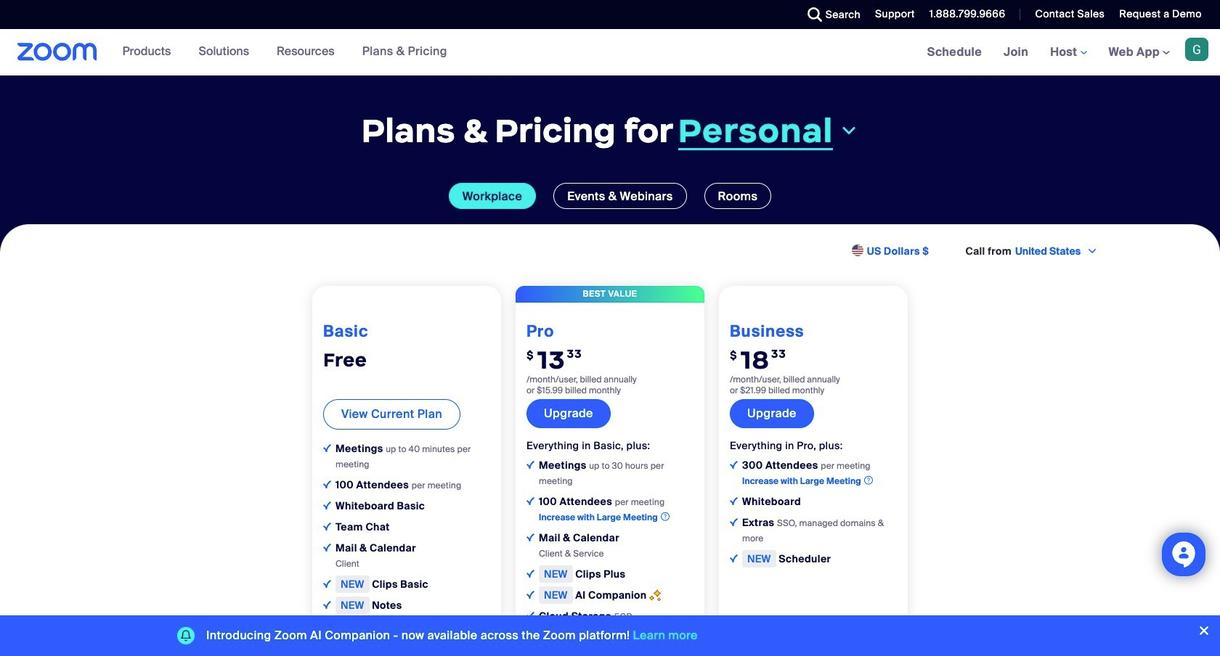 Task type: vqa. For each thing, say whether or not it's contained in the screenshot.
tab
no



Task type: describe. For each thing, give the bounding box(es) containing it.
product information navigation
[[112, 29, 458, 76]]



Task type: locate. For each thing, give the bounding box(es) containing it.
application
[[743, 460, 876, 487]]

tabs of zoom services tab list
[[22, 183, 1199, 209]]

zoom logo image
[[17, 43, 97, 61]]

main content
[[0, 29, 1221, 657]]

show options image
[[1087, 246, 1099, 257]]

help outline image
[[661, 511, 670, 524]]

profile picture image
[[1186, 38, 1209, 61]]

down image
[[840, 122, 859, 140]]

ok image
[[323, 481, 331, 489], [527, 497, 535, 505], [323, 502, 331, 510], [730, 518, 738, 526], [323, 523, 331, 531], [527, 534, 535, 542], [527, 591, 535, 599], [323, 601, 331, 609]]

outer image
[[852, 245, 865, 258]]

meetings navigation
[[917, 29, 1221, 76]]

ok image
[[323, 445, 331, 453], [527, 461, 535, 469], [730, 461, 738, 469], [730, 497, 738, 505], [323, 544, 331, 552], [730, 555, 738, 563], [527, 570, 535, 578], [323, 580, 331, 588], [527, 612, 535, 620], [527, 633, 535, 641]]

banner
[[0, 29, 1221, 76]]



